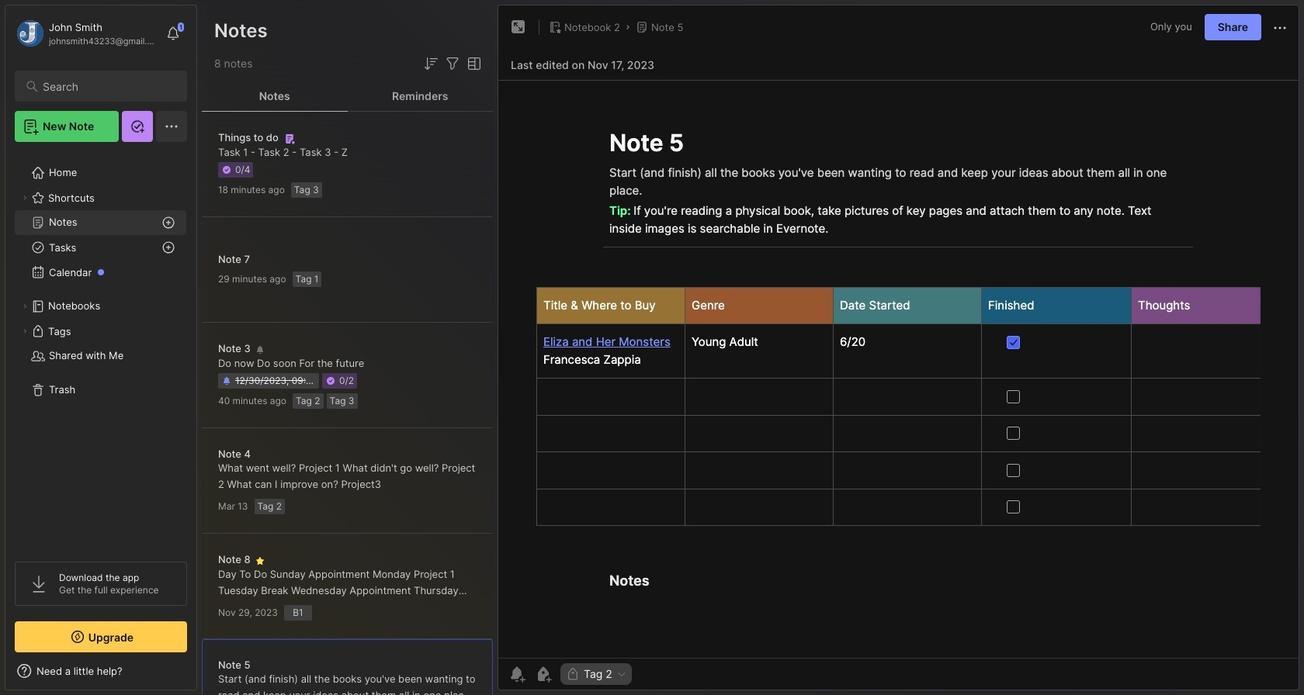 Task type: vqa. For each thing, say whether or not it's contained in the screenshot.
main element
yes



Task type: describe. For each thing, give the bounding box(es) containing it.
more actions image
[[1271, 18, 1290, 37]]

Sort options field
[[422, 54, 440, 73]]

More actions field
[[1271, 17, 1290, 37]]

Add filters field
[[444, 54, 462, 73]]

Account field
[[15, 18, 158, 49]]

add filters image
[[444, 54, 462, 73]]

expand tags image
[[20, 327, 30, 336]]

expand notebooks image
[[20, 302, 30, 311]]

Note Editor text field
[[499, 80, 1299, 659]]



Task type: locate. For each thing, give the bounding box(es) containing it.
none search field inside main element
[[43, 77, 173, 96]]

click to collapse image
[[196, 667, 208, 686]]

tree
[[5, 151, 197, 548]]

expand note image
[[510, 18, 528, 37]]

View options field
[[462, 54, 484, 73]]

add a reminder image
[[508, 666, 527, 684]]

tab list
[[202, 81, 493, 112]]

WHAT'S NEW field
[[5, 659, 197, 684]]

add tag image
[[534, 666, 553, 684]]

main element
[[0, 0, 202, 696]]

Tag 2 Tag actions field
[[613, 670, 627, 680]]

Search text field
[[43, 79, 173, 94]]

note window element
[[498, 5, 1300, 695]]

tree inside main element
[[5, 151, 197, 548]]

None search field
[[43, 77, 173, 96]]



